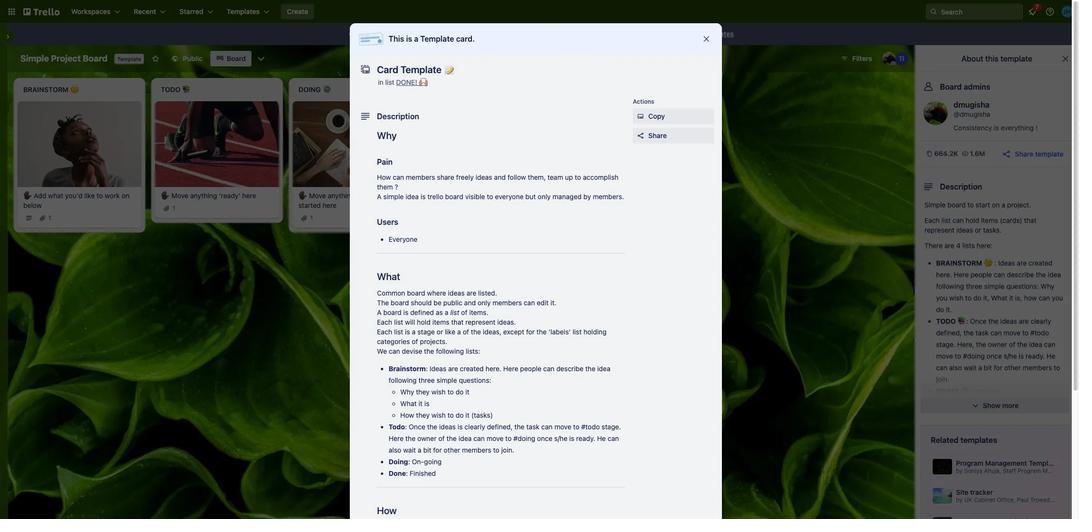 Task type: locate. For each thing, give the bounding box(es) containing it.
describe up is,
[[1008, 271, 1035, 279]]

what for : ideas are created here. here people can describe the idea following three simple questions: why you wish to do it, what it is, how can you do it.
[[992, 294, 1008, 302]]

2 horizontal spatial that
[[1025, 216, 1037, 224]]

what
[[48, 191, 63, 200]]

: right todo
[[967, 317, 969, 325]]

🙌🏽 right in
[[419, 78, 428, 86]]

of inside the : once the ideas is clearly defined, the task can move to #todo stage. here the owner of the idea can move to #doing once s/he is ready. he can also wait a bit for other members to join.
[[439, 434, 445, 443]]

0 horizontal spatial three
[[419, 376, 435, 384]]

None text field
[[372, 61, 692, 79]]

public
[[183, 54, 203, 63]]

for left anyone
[[437, 30, 445, 38]]

3 ✋🏿 from the left
[[299, 191, 307, 200]]

simple for simple project board
[[20, 53, 49, 64]]

Board name text field
[[16, 51, 112, 66]]

explore more templates link
[[652, 26, 740, 42]]

0 vertical spatial once
[[971, 317, 987, 325]]

: up doing on the left bottom of the page
[[405, 423, 407, 431]]

this right sm image at the left top
[[359, 30, 372, 38]]

: left "ongoing" in the bottom of the page
[[970, 387, 972, 395]]

2 horizontal spatial this
[[448, 249, 460, 256]]

also up doing on the left bottom of the page
[[389, 446, 402, 454]]

1 vertical spatial templates
[[961, 436, 998, 445]]

share for share
[[649, 131, 667, 140]]

doing
[[389, 458, 408, 466]]

of up going
[[439, 434, 445, 443]]

0 horizontal spatial stage.
[[602, 423, 621, 431]]

1 horizontal spatial people
[[971, 271, 993, 279]]

0 horizontal spatial what
[[377, 271, 400, 282]]

public right sm image at the left top
[[387, 30, 406, 38]]

✋🏿 inside ✋🏿 add what you'd like to work on below
[[23, 191, 32, 200]]

ideas,
[[483, 328, 502, 336]]

✋🏿 move anything from doing to done here link
[[436, 191, 549, 210]]

describe inside : ideas are created here. here people can describe the idea following three simple questions: why you wish to do it, what it is, how can you do it.
[[1008, 271, 1035, 279]]

0 horizontal spatial #todo
[[582, 423, 600, 431]]

ready. inside : once the ideas are clearly defined, the task can move to #todo stage. here, the owner of the idea can move to #doing once s/he is ready. he can also wait a bit for other members to join.
[[1026, 352, 1045, 360]]

people for it,
[[971, 271, 993, 279]]

0 horizontal spatial templates
[[702, 30, 734, 38]]

copy.
[[528, 30, 544, 38]]

0 vertical spatial ready.
[[1026, 352, 1045, 360]]

three for they
[[419, 376, 435, 384]]

1 horizontal spatial you
[[1053, 294, 1064, 302]]

how for how can members share freely ideas and follow them, team up to accomplish them ? a simple idea is trello board visible to everyone but only managed by members.
[[377, 173, 391, 181]]

@dmugisha
[[954, 110, 991, 118]]

join. inside : once the ideas are clearly defined, the task can move to #todo stage. here, the owner of the idea can move to #doing once s/he is ready. he can also wait a bit for other members to join.
[[937, 375, 950, 384]]

task down : ideas are created here. here people can describe the idea following three simple questions: why they wish to do it what it is how they wish to do it (tasks)
[[527, 423, 540, 431]]

1 horizontal spatial template
[[1001, 54, 1033, 63]]

1 vertical spatial here.
[[486, 365, 502, 373]]

describe for : ideas are created here. here people can describe the idea following three simple questions: why they wish to do it what it is how they wish to do it (tasks)
[[557, 365, 584, 373]]

done! inside doing ⚙️ : ongoing done! 🙌🏽 : finished
[[937, 399, 959, 407]]

✋🏿 for ✋🏿 move anything that is actually started here
[[299, 191, 307, 200]]

it left is,
[[1010, 294, 1014, 302]]

✋🏿 inside ✋🏿 move anything from doing to done here
[[436, 191, 445, 200]]

they
[[416, 388, 430, 396], [416, 411, 430, 419]]

describe down 'labels'
[[557, 365, 584, 373]]

idea inside : ideas are created here. here people can describe the idea following three simple questions: why they wish to do it what it is how they wish to do it (tasks)
[[598, 365, 611, 373]]

1 horizontal spatial ideas
[[999, 259, 1016, 267]]

board left start
[[948, 201, 966, 209]]

ideas for here
[[439, 423, 456, 431]]

each up 'categories'
[[377, 328, 392, 336]]

what inside : ideas are created here. here people can describe the idea following three simple questions: why they wish to do it what it is how they wish to do it (tasks)
[[400, 400, 417, 408]]

1 vertical spatial represent
[[466, 318, 496, 326]]

: left on-
[[408, 458, 410, 466]]

you right how
[[1053, 294, 1064, 302]]

or
[[975, 226, 982, 234], [437, 328, 443, 336]]

following inside "common board where ideas are listed. the board should be public and only members can edit it. a board is defined as a list of items. each list will hold items that represent ideas. each list is a stage or like a of the ideas, except for the 'labels' list holding categories of projects. we can devise the following lists:"
[[436, 347, 464, 355]]

task inside : once the ideas are clearly defined, the task can move to #todo stage. here, the owner of the idea can move to #doing once s/he is ready. he can also wait a bit for other members to join.
[[976, 329, 989, 337]]

holding
[[584, 328, 607, 336]]

office,
[[997, 496, 1016, 504]]

for right except
[[526, 328, 535, 336]]

move
[[1004, 329, 1021, 337], [937, 352, 954, 360], [555, 423, 572, 431], [487, 434, 504, 443]]

back to home image
[[23, 4, 60, 19]]

share inside share template 'button'
[[1015, 150, 1034, 158]]

!
[[1036, 124, 1038, 132]]

1 vertical spatial once
[[537, 434, 553, 443]]

and left follow
[[494, 173, 506, 181]]

ideas down is,
[[1001, 317, 1018, 325]]

0 vertical spatial why
[[377, 130, 397, 141]]

trello
[[428, 192, 444, 201]]

people down 🤔
[[971, 271, 993, 279]]

Search field
[[938, 4, 1023, 19]]

2 you from the left
[[1053, 294, 1064, 302]]

copy link
[[633, 109, 715, 124]]

other inside : once the ideas are clearly defined, the task can move to #todo stage. here, the owner of the idea can move to #doing once s/he is ready. he can also wait a bit for other members to join.
[[1005, 364, 1022, 372]]

2 vertical spatial simple
[[437, 376, 457, 384]]

describe
[[1008, 271, 1035, 279], [557, 365, 584, 373]]

here,
[[958, 340, 975, 349]]

1 horizontal spatial only
[[538, 192, 551, 201]]

a right sm image at the left top
[[381, 30, 385, 38]]

anything inside ✋🏿 move anything from doing to done here
[[466, 191, 493, 200]]

members inside the : once the ideas is clearly defined, the task can move to #todo stage. here the owner of the idea can move to #doing once s/he is ready. he can also wait a bit for other members to join.
[[462, 446, 492, 454]]

anything for from
[[466, 191, 493, 200]]

todo
[[937, 317, 956, 325]]

description up simple board to start on a project.
[[941, 182, 983, 191]]

open information menu image
[[1046, 7, 1055, 16]]

0 horizontal spatial once
[[409, 423, 426, 431]]

anything for that
[[328, 191, 355, 200]]

clearly for is
[[465, 423, 485, 431]]

here inside "✋🏿 move anything 'ready' here" link
[[242, 191, 256, 200]]

owner right "here,"
[[989, 340, 1008, 349]]

1 vertical spatial people
[[520, 365, 542, 373]]

✋🏿 move anything 'ready' here link
[[161, 191, 273, 201]]

1 vertical spatial template
[[1001, 54, 1033, 63]]

how inside "how can members share freely ideas and follow them, team up to accomplish them ? a simple idea is trello board visible to everyone but only managed by members."
[[377, 173, 391, 181]]

a down the will
[[412, 328, 416, 336]]

templates
[[702, 30, 734, 38], [961, 436, 998, 445]]

2 vertical spatial why
[[400, 388, 414, 396]]

share button
[[633, 128, 715, 144]]

0 horizontal spatial here
[[242, 191, 256, 200]]

1 horizontal spatial it.
[[947, 305, 953, 314]]

wish inside : ideas are created here. here people can describe the idea following three simple questions: why you wish to do it, what it is, how can you do it.
[[950, 294, 964, 302]]

1 vertical spatial task
[[527, 423, 540, 431]]

we
[[377, 347, 387, 355]]

of up devise
[[412, 337, 418, 346]]

1 you from the left
[[937, 294, 948, 302]]

0 horizontal spatial following
[[389, 376, 417, 384]]

0 vertical spatial describe
[[1008, 271, 1035, 279]]

0 horizontal spatial only
[[478, 299, 491, 307]]

0 vertical spatial public
[[387, 30, 406, 38]]

by right managed
[[584, 192, 591, 201]]

idea
[[406, 192, 419, 201], [1048, 271, 1062, 279], [1030, 340, 1043, 349], [598, 365, 611, 373], [459, 434, 472, 443]]

1
[[173, 204, 175, 212], [48, 214, 51, 221], [310, 214, 313, 221]]

following inside : ideas are created here. here people can describe the idea following three simple questions: why you wish to do it, what it is, how can you do it.
[[937, 282, 965, 290]]

people inside : ideas are created here. here people can describe the idea following three simple questions: why they wish to do it what it is how they wish to do it (tasks)
[[520, 365, 542, 373]]

list up 'categories'
[[394, 328, 403, 336]]

owner
[[989, 340, 1008, 349], [418, 434, 437, 443]]

doing ⚙️ : ongoing done! 🙌🏽 : finished
[[937, 387, 1000, 407]]

more right explore
[[684, 30, 701, 38]]

ideas inside each list can hold items (cards) that represent ideas or tasks.
[[957, 226, 974, 234]]

1 horizontal spatial finished
[[973, 399, 999, 407]]

join. inside the : once the ideas is clearly defined, the task can move to #todo stage. here the owner of the idea can move to #doing once s/he is ready. he can also wait a bit for other members to join.
[[502, 446, 515, 454]]

on inside ✋🏿 add what you'd like to work on below
[[122, 191, 130, 200]]

0 vertical spatial clearly
[[1031, 317, 1052, 325]]

wait for ⚙️
[[964, 364, 977, 372]]

are right brainstorm
[[448, 365, 458, 373]]

ideas inside the : once the ideas is clearly defined, the task can move to #todo stage. here the owner of the idea can move to #doing once s/he is ready. he can also wait a bit for other members to join.
[[439, 423, 456, 431]]

here right 'done'
[[454, 201, 468, 209]]

stage
[[418, 328, 435, 336]]

start
[[976, 201, 991, 209]]

0 horizontal spatial description
[[377, 112, 419, 121]]

everyone
[[389, 235, 418, 243]]

created for you
[[1029, 259, 1053, 267]]

0 vertical spatial on
[[472, 30, 479, 38]]

what
[[377, 271, 400, 282], [992, 294, 1008, 302], [400, 400, 417, 408]]

what right the it,
[[992, 294, 1008, 302]]

1 horizontal spatial once
[[987, 352, 1003, 360]]

join. for doing : on-going done : finished
[[502, 446, 515, 454]]

this for this is a public template for anyone on the internet to copy.
[[359, 30, 372, 38]]

2 vertical spatial template
[[1029, 459, 1059, 467]]

1 horizontal spatial items
[[982, 216, 999, 224]]

for up going
[[433, 446, 442, 454]]

1 horizontal spatial description
[[941, 182, 983, 191]]

0 vertical spatial hold
[[966, 216, 980, 224]]

show more button
[[921, 398, 1070, 414]]

a inside the : once the ideas is clearly defined, the task can move to #todo stage. here the owner of the idea can move to #doing once s/he is ready. he can also wait a bit for other members to join.
[[418, 446, 422, 454]]

are right 🤔
[[1017, 259, 1027, 267]]

0 horizontal spatial it.
[[551, 299, 557, 307]]

0 horizontal spatial share
[[649, 131, 667, 140]]

stage.
[[937, 340, 956, 349], [602, 423, 621, 431]]

also up doing
[[950, 364, 963, 372]]

managed
[[553, 192, 582, 201]]

following for you
[[937, 282, 965, 290]]

once inside : once the ideas are clearly defined, the task can move to #todo stage. here, the owner of the idea can move to #doing once s/he is ready. he can also wait a bit for other members to join.
[[971, 317, 987, 325]]

1 horizontal spatial #doing
[[964, 352, 985, 360]]

s/he for : once the ideas is clearly defined, the task can move to #todo stage. here the owner of the idea can move to #doing once s/he is ready. he can also wait a bit for other members to join.
[[555, 434, 568, 443]]

1 a from the top
[[377, 192, 382, 201]]

0 horizontal spatial template
[[117, 56, 141, 62]]

to inside ✋🏿 add what you'd like to work on below
[[97, 191, 103, 200]]

wait down "here,"
[[964, 364, 977, 372]]

0 vertical spatial items
[[982, 216, 999, 224]]

🙌🏽 inside doing ⚙️ : ongoing done! 🙌🏽 : finished
[[960, 399, 969, 407]]

here. down ideas,
[[486, 365, 502, 373]]

describe for : ideas are created here. here people can describe the idea following three simple questions: why you wish to do it, what it is, how can you do it.
[[1008, 271, 1035, 279]]

list right as at the left of the page
[[451, 308, 460, 317]]

ready. for : once the ideas are clearly defined, the task can move to #todo stage. here, the owner of the idea can move to #doing once s/he is ready. he can also wait a bit for other members to join.
[[1026, 352, 1045, 360]]

3 move from the left
[[447, 191, 464, 200]]

are inside : once the ideas are clearly defined, the task can move to #todo stage. here, the owner of the idea can move to #doing once s/he is ready. he can also wait a bit for other members to join.
[[1020, 317, 1029, 325]]

questions: inside : ideas are created here. here people can describe the idea following three simple questions: why you wish to do it, what it is, how can you do it.
[[1007, 282, 1039, 290]]

you
[[937, 294, 948, 302], [1053, 294, 1064, 302]]

once right todo on the bottom
[[409, 423, 426, 431]]

soniya
[[965, 467, 983, 475]]

0 vertical spatial that
[[357, 191, 369, 200]]

1 horizontal spatial program
[[1018, 467, 1042, 475]]

0 horizontal spatial and
[[464, 299, 476, 307]]

1 horizontal spatial task
[[976, 329, 989, 337]]

0 horizontal spatial bit
[[424, 446, 432, 454]]

is inside ✋🏿 move anything that is actually started here
[[371, 191, 376, 200]]

1 horizontal spatial #todo
[[1031, 329, 1050, 337]]

copy
[[649, 112, 665, 120]]

2 ✋🏿 from the left
[[161, 191, 170, 200]]

about
[[962, 54, 984, 63]]

share inside button
[[649, 131, 667, 140]]

1 ✋🏿 from the left
[[23, 191, 32, 200]]

1 horizontal spatial three
[[967, 282, 983, 290]]

the
[[481, 30, 491, 38], [1036, 271, 1047, 279], [989, 317, 999, 325], [471, 328, 481, 336], [537, 328, 547, 336], [964, 329, 974, 337], [977, 340, 987, 349], [1018, 340, 1028, 349], [424, 347, 434, 355], [586, 365, 596, 373], [427, 423, 438, 431], [515, 423, 525, 431], [406, 434, 416, 443], [447, 434, 457, 443]]

0 horizontal spatial or
[[437, 328, 443, 336]]

: once the ideas is clearly defined, the task can move to #todo stage. here the owner of the idea can move to #doing once s/he is ready. he can also wait a bit for other members to join.
[[389, 423, 621, 454]]

1 vertical spatial #doing
[[514, 434, 536, 443]]

board for board admins
[[941, 82, 962, 91]]

4 ✋🏿 from the left
[[436, 191, 445, 200]]

0 vertical spatial template
[[407, 30, 435, 38]]

simple up there
[[925, 201, 946, 209]]

the
[[377, 299, 389, 307]]

#doing inside : once the ideas are clearly defined, the task can move to #todo stage. here, the owner of the idea can move to #doing once s/he is ready. he can also wait a bit for other members to join.
[[964, 352, 985, 360]]

2 horizontal spatial move
[[447, 191, 464, 200]]

here.
[[937, 271, 953, 279], [486, 365, 502, 373]]

1 horizontal spatial following
[[436, 347, 464, 355]]

0 vertical spatial finished
[[973, 399, 999, 407]]

questions:
[[1007, 282, 1039, 290], [459, 376, 492, 384]]

you up todo
[[937, 294, 948, 302]]

by inside "how can members share freely ideas and follow them, team up to accomplish them ? a simple idea is trello board visible to everyone but only managed by members."
[[584, 192, 591, 201]]

✋🏿 inside ✋🏿 move anything that is actually started here
[[299, 191, 307, 200]]

0 horizontal spatial wait
[[403, 446, 416, 454]]

✋🏿 for ✋🏿 move anything 'ready' here
[[161, 191, 170, 200]]

ideas for can
[[448, 289, 465, 297]]

0 vertical spatial templates
[[702, 30, 734, 38]]

three down brainstorm
[[419, 376, 435, 384]]

1 horizontal spatial template
[[421, 34, 454, 43]]

1 vertical spatial only
[[478, 299, 491, 307]]

simple
[[384, 192, 404, 201], [985, 282, 1005, 290], [437, 376, 457, 384]]

:
[[995, 259, 997, 267], [967, 317, 969, 325], [426, 365, 428, 373], [970, 387, 972, 395], [969, 399, 971, 407], [405, 423, 407, 431], [408, 458, 410, 466], [406, 469, 408, 478]]

each up there
[[925, 216, 940, 224]]

the inside : ideas are created here. here people can describe the idea following three simple questions: why they wish to do it what it is how they wish to do it (tasks)
[[586, 365, 596, 373]]

jeremy miller (jeremymiller198) image
[[1062, 6, 1074, 17]]

here down todo on the bottom
[[389, 434, 404, 443]]

2 horizontal spatial following
[[937, 282, 965, 290]]

represent inside each list can hold items (cards) that represent ideas or tasks.
[[925, 226, 955, 234]]

description for board
[[941, 182, 983, 191]]

finished down "ongoing" in the bottom of the page
[[973, 399, 999, 407]]

search image
[[930, 8, 938, 16]]

like inside ✋🏿 add what you'd like to work on below
[[84, 191, 95, 200]]

more for explore
[[684, 30, 701, 38]]

people down except
[[520, 365, 542, 373]]

list up there are 4 lists here:
[[942, 216, 951, 224]]

internet
[[493, 30, 518, 38]]

1 vertical spatial s/he
[[555, 434, 568, 443]]

owner for here,
[[989, 340, 1008, 349]]

1 vertical spatial once
[[409, 423, 426, 431]]

1 vertical spatial describe
[[557, 365, 584, 373]]

public right be
[[444, 299, 463, 307]]

following for they
[[389, 376, 417, 384]]

✋🏿 add what you'd like to work on below link
[[23, 191, 136, 210]]

once inside the : once the ideas is clearly defined, the task can move to #todo stage. here the owner of the idea can move to #doing once s/he is ready. he can also wait a bit for other members to join.
[[537, 434, 553, 443]]

it down 'lists:'
[[466, 388, 470, 396]]

it. up todo 📚
[[947, 305, 953, 314]]

0 vertical spatial join.
[[937, 375, 950, 384]]

1 vertical spatial he
[[597, 434, 606, 443]]

join.
[[937, 375, 950, 384], [502, 446, 515, 454]]

share
[[649, 131, 667, 140], [1015, 150, 1034, 158]]

board for board
[[227, 54, 246, 63]]

0 horizontal spatial ready.
[[577, 434, 596, 443]]

task down the it,
[[976, 329, 989, 337]]

1 horizontal spatial simple
[[437, 376, 457, 384]]

list right 'labels'
[[573, 328, 582, 336]]

it. right the edit on the bottom of the page
[[551, 299, 557, 307]]

a up on-
[[418, 446, 422, 454]]

1 horizontal spatial board
[[227, 54, 246, 63]]

below
[[23, 201, 42, 209]]

clearly down (tasks)
[[465, 423, 485, 431]]

by inside site tracker by uk cabinet office, paul trowsdale, project
[[957, 496, 963, 504]]

explore more templates
[[658, 30, 734, 38]]

here inside : ideas are created here. here people can describe the idea following three simple questions: why you wish to do it, what it is, how can you do it.
[[954, 271, 969, 279]]

0 vertical spatial by
[[584, 192, 591, 201]]

#todo inside : once the ideas are clearly defined, the task can move to #todo stage. here, the owner of the idea can move to #doing once s/he is ready. he can also wait a bit for other members to join.
[[1031, 329, 1050, 337]]

ideas down projects.
[[430, 365, 447, 373]]

questions: up is,
[[1007, 282, 1039, 290]]

1 horizontal spatial on
[[472, 30, 479, 38]]

simple down projects.
[[437, 376, 457, 384]]

simple up the it,
[[985, 282, 1005, 290]]

clearly inside : once the ideas are clearly defined, the task can move to #todo stage. here, the owner of the idea can move to #doing once s/he is ready. he can also wait a bit for other members to join.
[[1031, 317, 1052, 325]]

are inside : ideas are created here. here people can describe the idea following three simple questions: why you wish to do it, what it is, how can you do it.
[[1017, 259, 1027, 267]]

how
[[1025, 294, 1038, 302]]

dmugisha (dmugisha) image
[[924, 101, 948, 125]]

three for you
[[967, 282, 983, 290]]

task
[[976, 329, 989, 337], [527, 423, 540, 431]]

here down except
[[504, 365, 519, 373]]

to inside : ideas are created here. here people can describe the idea following three simple questions: why you wish to do it, what it is, how can you do it.
[[966, 294, 972, 302]]

hold
[[966, 216, 980, 224], [417, 318, 431, 326]]

2 move from the left
[[309, 191, 326, 200]]

clearly for are
[[1031, 317, 1052, 325]]

board up 'done'
[[445, 192, 464, 201]]

anyone
[[447, 30, 470, 38]]

: inside : ideas are created here. here people can describe the idea following three simple questions: why you wish to do it, what it is, how can you do it.
[[995, 259, 997, 267]]

of up 'lists:'
[[463, 328, 469, 336]]

template down "!"
[[1036, 150, 1064, 158]]

ideas up going
[[439, 423, 456, 431]]

wish for you
[[950, 294, 964, 302]]

template right this
[[1001, 54, 1033, 63]]

here. down brainstorm
[[937, 271, 953, 279]]

by left uk
[[957, 496, 963, 504]]

it
[[1010, 294, 1014, 302], [466, 388, 470, 396], [419, 400, 423, 408], [466, 411, 470, 419]]

finished inside doing ⚙️ : ongoing done! 🙌🏽 : finished
[[973, 399, 999, 407]]

follow
[[508, 173, 526, 181]]

7 notifications image
[[1027, 6, 1039, 17]]

4
[[957, 241, 961, 250]]

how can members share freely ideas and follow them, team up to accomplish them ? a simple idea is trello board visible to everyone but only managed by members.
[[377, 173, 624, 201]]

1 horizontal spatial this
[[389, 34, 404, 43]]

project
[[51, 53, 81, 64], [1062, 496, 1080, 504]]

2 horizontal spatial simple
[[985, 282, 1005, 290]]

each
[[925, 216, 940, 224], [377, 318, 392, 326], [377, 328, 392, 336]]

🤔
[[985, 259, 993, 267]]

1 vertical spatial here
[[504, 365, 519, 373]]

here. inside : ideas are created here. here people can describe the idea following three simple questions: why they wish to do it what it is how they wish to do it (tasks)
[[486, 365, 502, 373]]

a up "ongoing" in the bottom of the page
[[979, 364, 983, 372]]

0 vertical spatial #todo
[[1031, 329, 1050, 337]]

simple for : ideas are created here. here people can describe the idea following three simple questions: why you wish to do it, what it is, how can you do it.
[[985, 282, 1005, 290]]

#doing inside the : once the ideas is clearly defined, the task can move to #todo stage. here the owner of the idea can move to #doing once s/he is ready. he can also wait a bit for other members to join.
[[514, 434, 536, 443]]

why inside : ideas are created here. here people can describe the idea following three simple questions: why they wish to do it what it is how they wish to do it (tasks)
[[400, 388, 414, 396]]

a inside "how can members share freely ideas and follow them, team up to accomplish them ? a simple idea is trello board visible to everyone but only managed by members."
[[377, 192, 382, 201]]

brainstorm
[[389, 365, 426, 373]]

1 vertical spatial why
[[1041, 282, 1055, 290]]

description
[[377, 112, 419, 121], [941, 182, 983, 191]]

three inside : ideas are created here. here people can describe the idea following three simple questions: why they wish to do it what it is how they wish to do it (tasks)
[[419, 376, 435, 384]]

for inside "common board where ideas are listed. the board should be public and only members can edit it. a board is defined as a list of items. each list will hold items that represent ideas. each list is a stage or like a of the ideas, except for the 'labels' list holding categories of projects. we can devise the following lists:"
[[526, 328, 535, 336]]

simple inside text field
[[20, 53, 49, 64]]

where
[[427, 289, 446, 297]]

here
[[954, 271, 969, 279], [504, 365, 519, 373], [389, 434, 404, 443]]

1 down what
[[48, 214, 51, 221]]

done! down doing
[[937, 399, 959, 407]]

owner up going
[[418, 434, 437, 443]]

1 vertical spatial wait
[[403, 446, 416, 454]]

1 vertical spatial by
[[957, 467, 963, 475]]

here for ✋🏿 move anything that is actually started here
[[323, 201, 337, 209]]

2 anything from the left
[[328, 191, 355, 200]]

and up items.
[[464, 299, 476, 307]]

dmugisha
[[954, 100, 990, 109]]

hold inside "common board where ideas are listed. the board should be public and only members can edit it. a board is defined as a list of items. each list will hold items that represent ideas. each list is a stage or like a of the ideas, except for the 'labels' list holding categories of projects. we can devise the following lists:"
[[417, 318, 431, 326]]

ongoing
[[973, 387, 1000, 395]]

this for this is a template card.
[[389, 34, 404, 43]]

1 move from the left
[[172, 191, 188, 200]]

1 anything from the left
[[190, 191, 217, 200]]

0 vertical spatial 🙌🏽
[[419, 78, 428, 86]]

anything inside "✋🏿 move anything 'ready' here" link
[[190, 191, 217, 200]]

list left the will
[[394, 318, 403, 326]]

✋🏿 for ✋🏿 add what you'd like to work on below
[[23, 191, 32, 200]]

stage. for : once the ideas are clearly defined, the task can move to #todo stage. here, the owner of the idea can move to #doing once s/he is ready. he can also wait a bit for other members to join.
[[937, 340, 956, 349]]

board admins
[[941, 82, 991, 91]]

1 horizontal spatial stage.
[[937, 340, 956, 349]]

: down projects.
[[426, 365, 428, 373]]

1 vertical spatial #todo
[[582, 423, 600, 431]]

move inside ✋🏿 move anything from doing to done here
[[447, 191, 464, 200]]

1 vertical spatial how
[[400, 411, 414, 419]]

1 vertical spatial defined,
[[487, 423, 513, 431]]

more right show
[[1003, 401, 1019, 410]]

here right started
[[323, 201, 337, 209]]

ideas inside : ideas are created here. here people can describe the idea following three simple questions: why they wish to do it what it is how they wish to do it (tasks)
[[430, 365, 447, 373]]

defined, down (tasks)
[[487, 423, 513, 431]]

share down copy
[[649, 131, 667, 140]]

bit up going
[[424, 446, 432, 454]]

1 vertical spatial simple
[[985, 282, 1005, 290]]

that inside ✋🏿 move anything that is actually started here
[[357, 191, 369, 200]]

created up how
[[1029, 259, 1053, 267]]

each inside each list can hold items (cards) that represent ideas or tasks.
[[925, 216, 940, 224]]

0 vertical spatial wait
[[964, 364, 977, 372]]

people inside : ideas are created here. here people can describe the idea following three simple questions: why you wish to do it, what it is, how can you do it.
[[971, 271, 993, 279]]

program right staff
[[1018, 467, 1042, 475]]

anything inside ✋🏿 move anything that is actually started here
[[328, 191, 355, 200]]

for
[[437, 30, 445, 38], [526, 328, 535, 336], [994, 364, 1003, 372], [433, 446, 442, 454]]

categories
[[377, 337, 410, 346]]

here inside the : once the ideas is clearly defined, the task can move to #todo stage. here the owner of the idea can move to #doing once s/he is ready. he can also wait a bit for other members to join.
[[389, 434, 404, 443]]

he for : once the ideas is clearly defined, the task can move to #todo stage. here the owner of the idea can move to #doing once s/he is ready. he can also wait a bit for other members to join.
[[597, 434, 606, 443]]

lists:
[[466, 347, 481, 355]]

share for share template
[[1015, 150, 1034, 158]]

why inside : ideas are created here. here people can describe the idea following three simple questions: why you wish to do it, what it is, how can you do it.
[[1041, 282, 1055, 290]]

0 horizontal spatial other
[[444, 446, 461, 454]]

ideas right 🤔
[[999, 259, 1016, 267]]

on right anyone
[[472, 30, 479, 38]]

idea inside the : once the ideas is clearly defined, the task can move to #todo stage. here the owner of the idea can move to #doing once s/he is ready. he can also wait a bit for other members to join.
[[459, 434, 472, 443]]

⚙️
[[961, 387, 970, 395]]

bit for ongoing
[[984, 364, 993, 372]]

simple inside : ideas are created here. here people can describe the idea following three simple questions: why they wish to do it what it is how they wish to do it (tasks)
[[437, 376, 457, 384]]

1 down started
[[310, 214, 313, 221]]

cabinet
[[975, 496, 996, 504]]

1 horizontal spatial join.
[[937, 375, 950, 384]]

is inside "how can members share freely ideas and follow them, team up to accomplish them ? a simple idea is trello board visible to everyone but only managed by members."
[[421, 192, 426, 201]]

0 horizontal spatial simple
[[384, 192, 404, 201]]

#todo inside the : once the ideas is clearly defined, the task can move to #todo stage. here the owner of the idea can move to #doing once s/he is ready. he can also wait a bit for other members to join.
[[582, 423, 600, 431]]

1 vertical spatial 🙌🏽
[[960, 399, 969, 407]]

s/he inside : once the ideas are clearly defined, the task can move to #todo stage. here, the owner of the idea can move to #doing once s/he is ready. he can also wait a bit for other members to join.
[[1004, 352, 1018, 360]]

questions: for it
[[459, 376, 492, 384]]

team
[[548, 173, 564, 181]]

2 a from the top
[[377, 308, 382, 317]]

a down the the
[[377, 308, 382, 317]]

only down listed. in the left bottom of the page
[[478, 299, 491, 307]]

#doing for is
[[514, 434, 536, 443]]

templates up soniya
[[961, 436, 998, 445]]

the inside : ideas are created here. here people can describe the idea following three simple questions: why you wish to do it, what it is, how can you do it.
[[1036, 271, 1047, 279]]

or inside "common board where ideas are listed. the board should be public and only members can edit it. a board is defined as a list of items. each list will hold items that represent ideas. each list is a stage or like a of the ideas, except for the 'labels' list holding categories of projects. we can devise the following lists:"
[[437, 328, 443, 336]]

1 vertical spatial or
[[437, 328, 443, 336]]

are left 4
[[945, 241, 955, 250]]

tracker
[[971, 488, 994, 496]]

templates inside explore more templates link
[[702, 30, 734, 38]]

0 horizontal spatial people
[[520, 365, 542, 373]]

defined
[[411, 308, 434, 317]]

are down is,
[[1020, 317, 1029, 325]]

board link
[[210, 51, 252, 66]]

here inside ✋🏿 move anything that is actually started here
[[323, 201, 337, 209]]

represent up there
[[925, 226, 955, 234]]

3 anything from the left
[[466, 191, 493, 200]]

1 vertical spatial ready.
[[577, 434, 596, 443]]

hold down defined on the bottom left
[[417, 318, 431, 326]]

ready. for : once the ideas is clearly defined, the task can move to #todo stage. here the owner of the idea can move to #doing once s/he is ready. he can also wait a bit for other members to join.
[[577, 434, 596, 443]]

2 horizontal spatial anything
[[466, 191, 493, 200]]

wait for :
[[403, 446, 416, 454]]

what up todo on the bottom
[[400, 400, 417, 408]]

✋🏿 add what you'd like to work on below
[[23, 191, 130, 209]]

board inside text field
[[83, 53, 108, 64]]

simple inside : ideas are created here. here people can describe the idea following three simple questions: why you wish to do it, what it is, how can you do it.
[[985, 282, 1005, 290]]

on right 'work'
[[122, 191, 130, 200]]

customize views image
[[257, 54, 266, 64]]

bit inside : once the ideas are clearly defined, the task can move to #todo stage. here, the owner of the idea can move to #doing once s/he is ready. he can also wait a bit for other members to join.
[[984, 364, 993, 372]]

1 vertical spatial done!
[[937, 399, 959, 407]]

s/he inside the : once the ideas is clearly defined, the task can move to #todo stage. here the owner of the idea can move to #doing once s/he is ready. he can also wait a bit for other members to join.
[[555, 434, 568, 443]]

for inside the : once the ideas is clearly defined, the task can move to #todo stage. here the owner of the idea can move to #doing once s/he is ready. he can also wait a bit for other members to join.
[[433, 446, 442, 454]]

this
[[359, 30, 372, 38], [389, 34, 404, 43], [448, 249, 460, 256]]

task for is
[[527, 423, 540, 431]]

1 vertical spatial three
[[419, 376, 435, 384]]

how down done
[[377, 505, 397, 516]]

0 vertical spatial template
[[421, 34, 454, 43]]

this up in list done! 🙌🏽
[[389, 34, 404, 43]]

move inside ✋🏿 move anything that is actually started here
[[309, 191, 326, 200]]

except
[[504, 328, 525, 336]]

1 horizontal spatial project
[[1062, 496, 1080, 504]]



Task type: vqa. For each thing, say whether or not it's contained in the screenshot.
following in Common board where ideas are listed. The board should be public and only members can edit it. A board is defined as a list of items. Each list will hold items that represent ideas. Each list is a stage or like a of the ideas, except for the 'labels' list holding categories of projects. We can devise the following lists:
yes



Task type: describe. For each thing, give the bounding box(es) containing it.
brainstorm
[[937, 259, 983, 267]]

here for ✋🏿 move anything from doing to done here
[[454, 201, 468, 209]]

owner for here
[[418, 434, 437, 443]]

here. for it,
[[937, 271, 953, 279]]

a left 'project.'
[[1002, 201, 1006, 209]]

trowsdale,
[[1031, 496, 1060, 504]]

brainstorm 🤔
[[937, 259, 993, 267]]

by inside the program management template by soniya ahuja, staff program manager @ br
[[957, 467, 963, 475]]

items.
[[470, 308, 489, 317]]

a right 'card'
[[481, 249, 484, 256]]

bit for going
[[424, 446, 432, 454]]

todo
[[389, 423, 405, 431]]

#todo for : once the ideas are clearly defined, the task can move to #todo stage. here, the owner of the idea can move to #doing once s/he is ready. he can also wait a bit for other members to join.
[[1031, 329, 1050, 337]]

on for work
[[122, 191, 130, 200]]

0 horizontal spatial public
[[387, 30, 406, 38]]

it left (tasks)
[[466, 411, 470, 419]]

project inside site tracker by uk cabinet office, paul trowsdale, project
[[1062, 496, 1080, 504]]

members inside : once the ideas are clearly defined, the task can move to #todo stage. here, the owner of the idea can move to #doing once s/he is ready. he can also wait a bit for other members to join.
[[1023, 364, 1053, 372]]

board down common
[[391, 299, 409, 307]]

: down ⚙️
[[969, 399, 971, 407]]

that inside "common board where ideas are listed. the board should be public and only members can edit it. a board is defined as a list of items. each list will hold items that represent ideas. each list is a stage or like a of the ideas, except for the 'labels' list holding categories of projects. we can devise the following lists:"
[[451, 318, 464, 326]]

once for todo
[[409, 423, 426, 431]]

consistency is everything !
[[954, 124, 1038, 132]]

other for ongoing
[[1005, 364, 1022, 372]]

task for are
[[976, 329, 989, 337]]

represent inside "common board where ideas are listed. the board should be public and only members can edit it. a board is defined as a list of items. each list will hold items that represent ideas. each list is a stage or like a of the ideas, except for the 'labels' list holding categories of projects. we can devise the following lists:"
[[466, 318, 496, 326]]

up
[[565, 173, 573, 181]]

?
[[395, 183, 398, 191]]

done
[[389, 469, 406, 478]]

1 vertical spatial template
[[117, 56, 141, 62]]

common board where ideas are listed. the board should be public and only members can edit it. a board is defined as a list of items. each list will hold items that represent ideas. each list is a stage or like a of the ideas, except for the 'labels' list holding categories of projects. we can devise the following lists:
[[377, 289, 607, 355]]

simple board to start on a project.
[[925, 201, 1032, 209]]

board up should at bottom left
[[407, 289, 425, 297]]

accomplish
[[583, 173, 619, 181]]

them
[[377, 183, 393, 191]]

#todo for : once the ideas is clearly defined, the task can move to #todo stage. here the owner of the idea can move to #doing once s/he is ready. he can also wait a bit for other members to join.
[[582, 423, 600, 431]]

people for it
[[520, 365, 542, 373]]

how for how
[[377, 505, 397, 516]]

he for : once the ideas are clearly defined, the task can move to #todo stage. here, the owner of the idea can move to #doing once s/he is ready. he can also wait a bit for other members to join.
[[1047, 352, 1056, 360]]

1 horizontal spatial templates
[[961, 436, 998, 445]]

template.
[[486, 249, 512, 256]]

dmugisha @dmugisha
[[954, 100, 991, 118]]

once for are
[[987, 352, 1003, 360]]

consistency
[[954, 124, 993, 132]]

1.6m
[[970, 149, 986, 158]]

how inside : ideas are created here. here people can describe the idea following three simple questions: why they wish to do it what it is how they wish to do it (tasks)
[[400, 411, 414, 419]]

1 for ✋🏿 move anything that is actually started here
[[310, 214, 313, 221]]

only inside "common board where ideas are listed. the board should be public and only members can edit it. a board is defined as a list of items. each list will hold items that represent ideas. each list is a stage or like a of the ideas, except for the 'labels' list holding categories of projects. we can devise the following lists:"
[[478, 299, 491, 307]]

simple inside "how can members share freely ideas and follow them, team up to accomplish them ? a simple idea is trello board visible to everyone but only managed by members."
[[384, 192, 404, 201]]

move for ✋🏿 move anything that is actually started here
[[309, 191, 326, 200]]

items inside "common board where ideas are listed. the board should be public and only members can edit it. a board is defined as a list of items. each list will hold items that represent ideas. each list is a stage or like a of the ideas, except for the 'labels' list holding categories of projects. we can devise the following lists:"
[[433, 318, 450, 326]]

✋🏿 move anything that is actually started here
[[299, 191, 402, 209]]

✋🏿 for ✋🏿 move anything from doing to done here
[[436, 191, 445, 200]]

show more
[[984, 401, 1019, 410]]

once for todo 📚
[[971, 317, 987, 325]]

trello inspiration (inspiringtaco) image
[[895, 52, 909, 65]]

a inside "common board where ideas are listed. the board should be public and only members can edit it. a board is defined as a list of items. each list will hold items that represent ideas. each list is a stage or like a of the ideas, except for the 'labels' list holding categories of projects. we can devise the following lists:"
[[377, 308, 382, 317]]

staff
[[1003, 467, 1017, 475]]

(tasks)
[[472, 411, 493, 419]]

idea inside "how can members share freely ideas and follow them, team up to accomplish them ? a simple idea is trello board visible to everyone but only managed by members."
[[406, 192, 419, 201]]

stage. for : once the ideas is clearly defined, the task can move to #todo stage. here the owner of the idea can move to #doing once s/he is ready. he can also wait a bit for other members to join.
[[602, 423, 621, 431]]

simple for : ideas are created here. here people can describe the idea following three simple questions: why they wish to do it what it is how they wish to do it (tasks)
[[437, 376, 457, 384]]

a right as at the left of the page
[[445, 308, 449, 317]]

it. inside : ideas are created here. here people can describe the idea following three simple questions: why you wish to do it, what it is, how can you do it.
[[947, 305, 953, 314]]

each list can hold items (cards) that represent ideas or tasks.
[[925, 216, 1037, 234]]

also for here
[[389, 446, 402, 454]]

and inside "how can members share freely ideas and follow them, team up to accomplish them ? a simple idea is trello board visible to everyone but only managed by members."
[[494, 173, 506, 181]]

of inside : once the ideas are clearly defined, the task can move to #todo stage. here, the owner of the idea can move to #doing once s/he is ready. he can also wait a bit for other members to join.
[[1010, 340, 1016, 349]]

is inside : once the ideas are clearly defined, the task can move to #todo stage. here, the owner of the idea can move to #doing once s/he is ready. he can also wait a bit for other members to join.
[[1019, 352, 1025, 360]]

more for show
[[1003, 401, 1019, 410]]

s/he for : once the ideas are clearly defined, the task can move to #todo stage. here, the owner of the idea can move to #doing once s/he is ready. he can also wait a bit for other members to join.
[[1004, 352, 1018, 360]]

filters button
[[838, 51, 876, 66]]

tasks.
[[984, 226, 1002, 234]]

once for is
[[537, 434, 553, 443]]

'ready'
[[219, 191, 241, 200]]

ideas for is,
[[999, 259, 1016, 267]]

2 horizontal spatial on
[[993, 201, 1000, 209]]

show
[[984, 401, 1001, 410]]

2 vertical spatial wish
[[432, 411, 446, 419]]

members inside "how can members share freely ideas and follow them, team up to accomplish them ? a simple idea is trello board visible to everyone but only managed by members."
[[406, 173, 435, 181]]

members inside "common board where ideas are listed. the board should be public and only members can edit it. a board is defined as a list of items. each list will hold items that represent ideas. each list is a stage or like a of the ideas, except for the 'labels' list holding categories of projects. we can devise the following lists:"
[[493, 299, 522, 307]]

dmugisha (dmugisha) image
[[883, 52, 896, 65]]

a inside : once the ideas are clearly defined, the task can move to #todo stage. here, the owner of the idea can move to #doing once s/he is ready. he can also wait a bit for other members to join.
[[979, 364, 983, 372]]

list inside each list can hold items (cards) that represent ideas or tasks.
[[942, 216, 951, 224]]

there
[[925, 241, 943, 250]]

this
[[986, 54, 999, 63]]

card
[[461, 249, 473, 256]]

board down the the
[[384, 308, 402, 317]]

freely
[[456, 173, 474, 181]]

template inside the program management template by soniya ahuja, staff program manager @ br
[[1029, 459, 1059, 467]]

actually
[[378, 191, 402, 200]]

simple project board
[[20, 53, 108, 64]]

here for it
[[504, 365, 519, 373]]

but
[[526, 192, 536, 201]]

like inside "common board where ideas are listed. the board should be public and only members can edit it. a board is defined as a list of items. each list will hold items that represent ideas. each list is a stage or like a of the ideas, except for the 'labels' list holding categories of projects. we can devise the following lists:"
[[445, 328, 456, 336]]

a left anyone
[[414, 34, 419, 43]]

1 they from the top
[[416, 388, 430, 396]]

list right in
[[385, 78, 395, 86]]

0 horizontal spatial 🙌🏽
[[419, 78, 428, 86]]

listed.
[[478, 289, 497, 297]]

it inside : ideas are created here. here people can describe the idea following three simple questions: why you wish to do it, what it is, how can you do it.
[[1010, 294, 1014, 302]]

: inside : ideas are created here. here people can describe the idea following three simple questions: why they wish to do it what it is how they wish to do it (tasks)
[[426, 365, 428, 373]]

related
[[931, 436, 959, 445]]

or inside each list can hold items (cards) that represent ideas or tasks.
[[975, 226, 982, 234]]

#doing for are
[[964, 352, 985, 360]]

664.2k
[[935, 149, 959, 158]]

about this template
[[962, 54, 1033, 63]]

explore
[[658, 30, 682, 38]]

can inside : ideas are created here. here people can describe the idea following three simple questions: why they wish to do it what it is how they wish to do it (tasks)
[[544, 365, 555, 373]]

why for : ideas are created here. here people can describe the idea following three simple questions: why you wish to do it, what it is, how can you do it.
[[1041, 282, 1055, 290]]

: ideas are created here. here people can describe the idea following three simple questions: why they wish to do it what it is how they wish to do it (tasks)
[[389, 365, 611, 419]]

1 for ✋🏿 move anything 'ready' here
[[173, 204, 175, 212]]

sm image
[[636, 112, 646, 121]]

paul
[[1018, 496, 1029, 504]]

visible
[[465, 192, 485, 201]]

description for this
[[377, 112, 419, 121]]

admins
[[964, 82, 991, 91]]

public button
[[166, 51, 209, 66]]

doing : on-going done : finished
[[389, 458, 442, 478]]

manager
[[1043, 467, 1067, 475]]

ideas for is
[[430, 365, 447, 373]]

be
[[434, 299, 442, 307]]

projects.
[[420, 337, 448, 346]]

primary element
[[0, 0, 1080, 23]]

anything for 'ready'
[[190, 191, 217, 200]]

public inside "common board where ideas are listed. the board should be public and only members can edit it. a board is defined as a list of items. each list will hold items that represent ideas. each list is a stage or like a of the ideas, except for the 'labels' list holding categories of projects. we can devise the following lists:"
[[444, 299, 463, 307]]

that inside each list can hold items (cards) that represent ideas or tasks.
[[1025, 216, 1037, 224]]

ideas inside "how can members share freely ideas and follow them, team up to accomplish them ? a simple idea is trello board visible to everyone but only managed by members."
[[476, 173, 493, 181]]

move for ✋🏿 move anything from doing to done here
[[447, 191, 464, 200]]

are inside "common board where ideas are listed. the board should be public and only members can edit it. a board is defined as a list of items. each list will hold items that represent ideas. each list is a stage or like a of the ideas, except for the 'labels' list holding categories of projects. we can devise the following lists:"
[[467, 289, 477, 297]]

defined, for are
[[937, 329, 962, 337]]

this for this card is a template.
[[448, 249, 460, 256]]

to inside ✋🏿 move anything from doing to done here
[[530, 191, 537, 200]]

also for here,
[[950, 364, 963, 372]]

2 they from the top
[[416, 411, 430, 419]]

card.
[[456, 34, 475, 43]]

✋🏿 move anything 'ready' here
[[161, 191, 256, 200]]

sm image
[[347, 30, 357, 39]]

you'd
[[65, 191, 83, 200]]

in
[[378, 78, 384, 86]]

: inside : once the ideas are clearly defined, the task can move to #todo stage. here, the owner of the idea can move to #doing once s/he is ready. he can also wait a bit for other members to join.
[[967, 317, 969, 325]]

a right stage
[[458, 328, 461, 336]]

and inside "common board where ideas are listed. the board should be public and only members can edit it. a board is defined as a list of items. each list will hold items that represent ideas. each list is a stage or like a of the ideas, except for the 'labels' list holding categories of projects. we can devise the following lists:"
[[464, 299, 476, 307]]

are inside : ideas are created here. here people can describe the idea following three simple questions: why they wish to do it what it is how they wish to do it (tasks)
[[448, 365, 458, 373]]

here. for it
[[486, 365, 502, 373]]

move for ✋🏿 move anything 'ready' here
[[172, 191, 188, 200]]

: down doing on the left bottom of the page
[[406, 469, 408, 478]]

this card is a template.
[[448, 249, 512, 256]]

can inside each list can hold items (cards) that represent ideas or tasks.
[[953, 216, 964, 224]]

project inside simple project board text field
[[51, 53, 81, 64]]

simple for simple board to start on a project.
[[925, 201, 946, 209]]

br
[[1076, 467, 1080, 475]]

share template button
[[1002, 149, 1064, 159]]

there are 4 lists here:
[[925, 241, 993, 250]]

items inside each list can hold items (cards) that represent ideas or tasks.
[[982, 216, 999, 224]]

here for it,
[[954, 271, 969, 279]]

is inside : ideas are created here. here people can describe the idea following three simple questions: why they wish to do it what it is how they wish to do it (tasks)
[[425, 400, 430, 408]]

started
[[299, 201, 321, 209]]

0 horizontal spatial template
[[407, 30, 435, 38]]

it. inside "common board where ideas are listed. the board should be public and only members can edit it. a board is defined as a list of items. each list will hold items that represent ideas. each list is a stage or like a of the ideas, except for the 'labels' list holding categories of projects. we can devise the following lists:"
[[551, 299, 557, 307]]

will
[[405, 318, 415, 326]]

hold inside each list can hold items (cards) that represent ideas or tasks.
[[966, 216, 980, 224]]

site
[[957, 488, 969, 496]]

going
[[424, 458, 442, 466]]

'labels'
[[549, 328, 571, 336]]

what for : ideas are created here. here people can describe the idea following three simple questions: why they wish to do it what it is how they wish to do it (tasks)
[[400, 400, 417, 408]]

it down brainstorm
[[419, 400, 423, 408]]

todo 📚
[[937, 317, 967, 325]]

lists
[[963, 241, 975, 250]]

: inside the : once the ideas is clearly defined, the task can move to #todo stage. here the owner of the idea can move to #doing once s/he is ready. he can also wait a bit for other members to join.
[[405, 423, 407, 431]]

of left items.
[[461, 308, 468, 317]]

project.
[[1008, 201, 1032, 209]]

create
[[287, 7, 308, 16]]

: ideas are created here. here people can describe the idea following three simple questions: why you wish to do it, what it is, how can you do it.
[[937, 259, 1064, 314]]

filters
[[853, 54, 873, 63]]

is,
[[1016, 294, 1023, 302]]

1 vertical spatial each
[[377, 318, 392, 326]]

join. for doing ⚙️ : ongoing done! 🙌🏽 : finished
[[937, 375, 950, 384]]

devise
[[402, 347, 422, 355]]

2 vertical spatial each
[[377, 328, 392, 336]]

why for : ideas are created here. here people can describe the idea following three simple questions: why they wish to do it what it is how they wish to do it (tasks)
[[400, 388, 414, 396]]

other for going
[[444, 446, 461, 454]]

only inside "how can members share freely ideas and follow them, team up to accomplish them ? a simple idea is trello board visible to everyone but only managed by members."
[[538, 192, 551, 201]]

can inside "how can members share freely ideas and follow them, team up to accomplish them ? a simple idea is trello board visible to everyone but only managed by members."
[[393, 173, 404, 181]]

0 horizontal spatial program
[[957, 459, 984, 467]]

board inside "how can members share freely ideas and follow them, team up to accomplish them ? a simple idea is trello board visible to everyone but only managed by members."
[[445, 192, 464, 201]]

0 horizontal spatial 1
[[48, 214, 51, 221]]

from
[[494, 191, 509, 200]]

share template
[[1015, 150, 1064, 158]]

defined, for is
[[487, 423, 513, 431]]

uk
[[965, 496, 973, 504]]

star or unstar board image
[[152, 55, 160, 63]]

wish for they
[[432, 388, 446, 396]]

ideas for here,
[[1001, 317, 1018, 325]]

done
[[436, 201, 452, 209]]

related templates
[[931, 436, 998, 445]]

(cards)
[[1001, 216, 1023, 224]]

📚
[[958, 317, 967, 325]]

idea inside : once the ideas are clearly defined, the task can move to #todo stage. here, the owner of the idea can move to #doing once s/he is ready. he can also wait a bit for other members to join.
[[1030, 340, 1043, 349]]

done! 🙌🏽 link
[[396, 78, 428, 86]]

ideas.
[[498, 318, 516, 326]]

0 vertical spatial what
[[377, 271, 400, 282]]

0 vertical spatial done!
[[396, 78, 417, 86]]

questions: for it,
[[1007, 282, 1039, 290]]

created for wish
[[460, 365, 484, 373]]

on for anyone
[[472, 30, 479, 38]]

finished inside doing : on-going done : finished
[[410, 469, 436, 478]]

idea inside : ideas are created here. here people can describe the idea following three simple questions: why you wish to do it, what it is, how can you do it.
[[1048, 271, 1062, 279]]

doing
[[937, 387, 959, 395]]

everything
[[1001, 124, 1034, 132]]

for inside : once the ideas are clearly defined, the task can move to #todo stage. here, the owner of the idea can move to #doing once s/he is ready. he can also wait a bit for other members to join.
[[994, 364, 1003, 372]]

work
[[105, 191, 120, 200]]

template inside share template 'button'
[[1036, 150, 1064, 158]]

site tracker by uk cabinet office, paul trowsdale, project
[[957, 488, 1080, 504]]



